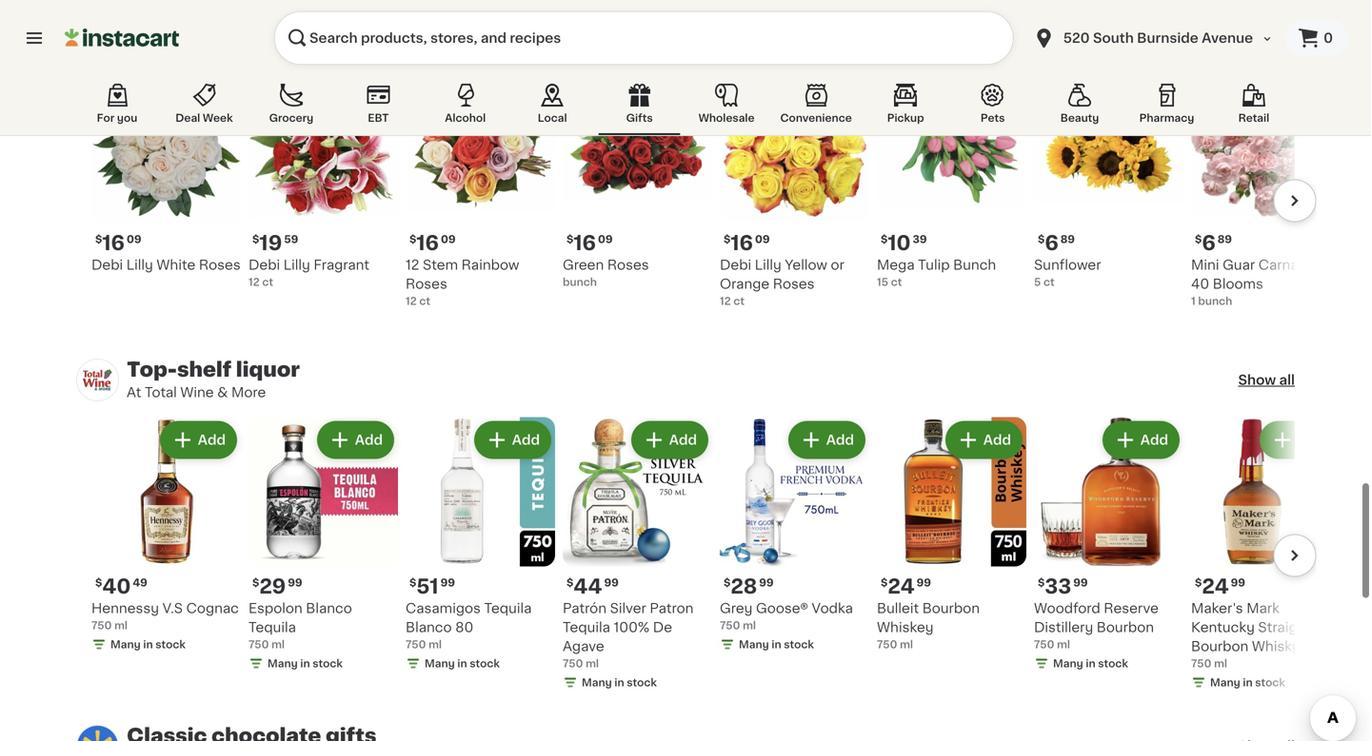 Task type: locate. For each thing, give the bounding box(es) containing it.
2 show all from the top
[[1238, 374, 1295, 387]]

fragrant
[[314, 258, 369, 272]]

product group containing 10
[[877, 74, 1026, 290]]

750
[[91, 621, 112, 631], [720, 621, 740, 631], [249, 640, 269, 650], [406, 640, 426, 650], [877, 640, 897, 650], [1034, 640, 1054, 650], [563, 659, 583, 669], [1191, 659, 1212, 669]]

add for espolon blanco tequila
[[355, 434, 383, 447]]

99 inside $ 51 99
[[440, 578, 455, 588]]

0 vertical spatial at
[[127, 42, 141, 56]]

$ 16 09 for debi lilly yellow or orange roses
[[724, 233, 770, 253]]

$ up 12 stem rainbow roses 12 ct
[[409, 234, 416, 245]]

$ up patrón
[[567, 578, 574, 588]]

99 for casamigos tequila blanco 80
[[440, 578, 455, 588]]

$ 6 89 up sunflower
[[1038, 233, 1075, 253]]

fresh flowers under $30 at pavilions
[[127, 16, 388, 56]]

99 right 29
[[288, 578, 302, 588]]

0 horizontal spatial 40
[[102, 577, 131, 597]]

$ inside $ 28 99
[[724, 578, 731, 588]]

in for 44
[[615, 678, 624, 688]]

grey
[[720, 602, 753, 616]]

stock down woodford reserve distillery bourbon 750 ml at right
[[1098, 659, 1128, 669]]

99 inside the $ 33 99
[[1073, 578, 1088, 588]]

ml down casamigos
[[429, 640, 442, 650]]

09 for green roses
[[598, 234, 613, 245]]

many down agave
[[582, 678, 612, 688]]

59
[[284, 234, 298, 245]]

24
[[888, 577, 915, 597], [1202, 577, 1229, 597]]

40 inside 'mini guar carnation 40 blooms 1 bunch'
[[1191, 277, 1209, 291]]

hennessy
[[91, 602, 159, 616]]

roses down yellow
[[773, 277, 815, 291]]

silver
[[610, 602, 646, 616]]

09 up stem
[[441, 234, 456, 245]]

$ 6 89 for mini
[[1195, 233, 1232, 253]]

$ up the mini
[[1195, 234, 1202, 245]]

0 horizontal spatial 24
[[888, 577, 915, 597]]

ml inside grey goose® vodka 750 ml
[[743, 621, 756, 631]]

stock for 44
[[627, 678, 657, 688]]

add button for sunflower
[[1104, 79, 1178, 114]]

1 horizontal spatial $ 24 99
[[1195, 577, 1245, 597]]

grey goose® vodka 750 ml
[[720, 602, 853, 631]]

89 for mini
[[1218, 234, 1232, 245]]

2 16 from the left
[[416, 233, 439, 253]]

0 horizontal spatial tequila
[[249, 621, 296, 635]]

1 all from the top
[[1279, 30, 1295, 43]]

add button for debi lilly fragrant
[[319, 79, 392, 114]]

1 24 from the left
[[888, 577, 915, 597]]

in down hennessy v.s cognac 750 ml
[[143, 640, 153, 650]]

ct down the orange
[[734, 296, 745, 307]]

debi lilly fragrant 12 ct
[[249, 258, 369, 287]]

$ for mega tulip bunch
[[881, 234, 888, 245]]

1 horizontal spatial lilly
[[284, 258, 310, 272]]

1 lilly from the left
[[126, 258, 153, 272]]

$ 24 99 for maker's mark kentucky straight bourbon whisky
[[1195, 577, 1245, 597]]

$ 40 49
[[95, 577, 147, 597]]

debi inside debi lilly fragrant 12 ct
[[249, 258, 280, 272]]

in down patrón silver patron tequila 100% de agave 750 ml
[[615, 678, 624, 688]]

1 $ 16 09 from the left
[[95, 233, 141, 253]]

agave
[[563, 640, 604, 654]]

debi for 16
[[720, 258, 751, 272]]

1 $ 24 99 from the left
[[881, 577, 931, 597]]

casamigos tequila blanco 80 750 ml
[[406, 602, 532, 650]]

ml inside maker's mark kentucky straight bourbon whisky 750 ml
[[1214, 659, 1227, 669]]

6 up the mini
[[1202, 233, 1216, 253]]

16 up green
[[574, 233, 596, 253]]

$ up green
[[567, 234, 574, 245]]

$ up sunflower
[[1038, 234, 1045, 245]]

ml down kentucky
[[1214, 659, 1227, 669]]

1 item carousel region from the top
[[55, 74, 1341, 328]]

bunch right 1
[[1198, 296, 1232, 307]]

week
[[203, 113, 233, 123]]

wine
[[180, 386, 214, 399]]

product group containing 28
[[720, 417, 869, 656]]

0 vertical spatial item carousel region
[[55, 74, 1341, 328]]

99 inside $ 28 99
[[759, 578, 774, 588]]

total
[[145, 386, 177, 399]]

avenue
[[1202, 31, 1253, 45]]

stock down casamigos tequila blanco 80 750 ml
[[470, 659, 500, 669]]

99 for woodford reserve distillery bourbon
[[1073, 578, 1088, 588]]

99 inside $ 29 99
[[288, 578, 302, 588]]

lilly left "white"
[[126, 258, 153, 272]]

bunch inside green roses bunch
[[563, 277, 597, 287]]

0 vertical spatial all
[[1279, 30, 1295, 43]]

blanco down casamigos
[[406, 621, 452, 635]]

0 button
[[1286, 19, 1348, 57]]

0 horizontal spatial debi
[[91, 258, 123, 272]]

shop categories tab list
[[76, 80, 1295, 135]]

ct down stem
[[419, 296, 430, 307]]

1 16 from the left
[[102, 233, 125, 253]]

3 $ 16 09 from the left
[[567, 233, 613, 253]]

3 16 from the left
[[574, 233, 596, 253]]

lilly for 19
[[284, 258, 310, 272]]

bourbon inside woodford reserve distillery bourbon 750 ml
[[1097, 621, 1154, 635]]

1 show all link from the top
[[1238, 27, 1295, 46]]

show all for 24
[[1238, 374, 1295, 387]]

$ up the orange
[[724, 234, 731, 245]]

many
[[110, 640, 141, 650], [739, 640, 769, 650], [268, 659, 298, 669], [425, 659, 455, 669], [1053, 659, 1083, 669], [582, 678, 612, 688], [1210, 678, 1240, 688]]

$ inside $ 44 99
[[567, 578, 574, 588]]

750 down agave
[[563, 659, 583, 669]]

blanco inside casamigos tequila blanco 80 750 ml
[[406, 621, 452, 635]]

0 vertical spatial show
[[1238, 30, 1276, 43]]

0 horizontal spatial bourbon
[[922, 602, 980, 616]]

1 horizontal spatial 24
[[1202, 577, 1229, 597]]

bourbon inside 'bulleit bourbon whiskey 750 ml'
[[922, 602, 980, 616]]

many down casamigos tequila blanco 80 750 ml
[[425, 659, 455, 669]]

0 vertical spatial bourbon
[[922, 602, 980, 616]]

None search field
[[274, 11, 1014, 65]]

tequila inside patrón silver patron tequila 100% de agave 750 ml
[[563, 621, 610, 635]]

many in stock down espolon blanco tequila 750 ml in the bottom of the page
[[268, 659, 343, 669]]

tequila
[[484, 602, 532, 616], [249, 621, 296, 635], [563, 621, 610, 635]]

vodka
[[812, 602, 853, 616]]

1 show from the top
[[1238, 30, 1276, 43]]

2 $ 24 99 from the left
[[1195, 577, 1245, 597]]

16 up stem
[[416, 233, 439, 253]]

$ for maker's mark kentucky straight bourbon whisky
[[1195, 578, 1202, 588]]

09
[[127, 234, 141, 245], [441, 234, 456, 245], [598, 234, 613, 245], [755, 234, 770, 245]]

44
[[574, 577, 602, 597]]

debi up the orange
[[720, 258, 751, 272]]

bunch down green
[[563, 277, 597, 287]]

many for 33
[[1053, 659, 1083, 669]]

in for 33
[[1086, 659, 1096, 669]]

1 99 from the left
[[288, 578, 302, 588]]

local button
[[512, 80, 593, 135]]

99 for bulleit bourbon whiskey
[[917, 578, 931, 588]]

2 24 from the left
[[1202, 577, 1229, 597]]

$ 24 99 up bulleit
[[881, 577, 931, 597]]

0
[[1324, 31, 1333, 45]]

item carousel region for show all link related to 6
[[55, 74, 1341, 328]]

pickup
[[887, 113, 924, 123]]

09 up the debi lilly white roses
[[127, 234, 141, 245]]

in down woodford reserve distillery bourbon 750 ml at right
[[1086, 659, 1096, 669]]

1 horizontal spatial bourbon
[[1097, 621, 1154, 635]]

tequila right casamigos
[[484, 602, 532, 616]]

maker's mark kentucky straight bourbon whisky 750 ml
[[1191, 602, 1311, 669]]

add button
[[162, 79, 235, 114], [319, 79, 392, 114], [476, 79, 549, 114], [790, 79, 864, 114], [947, 79, 1021, 114], [1104, 79, 1178, 114], [162, 423, 235, 457], [319, 423, 392, 457], [476, 423, 549, 457], [633, 423, 707, 457], [790, 423, 864, 457], [947, 423, 1021, 457], [1104, 423, 1178, 457]]

show
[[1238, 30, 1276, 43], [1238, 374, 1276, 387]]

750 inside maker's mark kentucky straight bourbon whisky 750 ml
[[1191, 659, 1212, 669]]

top-shelf liquor at total wine & more
[[127, 360, 300, 399]]

750 down grey
[[720, 621, 740, 631]]

stock for 24
[[1255, 678, 1285, 688]]

1 horizontal spatial bunch
[[1198, 296, 1232, 307]]

24 for bulleit bourbon whiskey
[[888, 577, 915, 597]]

guar
[[1223, 258, 1255, 272]]

at left the total
[[127, 386, 141, 399]]

add button for debi lilly yellow or orange roses
[[790, 79, 864, 114]]

2 show all link from the top
[[1238, 371, 1295, 390]]

750 down distillery
[[1034, 640, 1054, 650]]

fresh
[[127, 16, 188, 36]]

ml down distillery
[[1057, 640, 1070, 650]]

12 inside debi lilly yellow or orange roses 12 ct
[[720, 296, 731, 307]]

1 show all from the top
[[1238, 30, 1295, 43]]

mega tulip bunch 15 ct
[[877, 258, 996, 287]]

add button for patrón silver patron tequila 100% de agave
[[633, 423, 707, 457]]

2 horizontal spatial bourbon
[[1191, 640, 1249, 654]]

4 99 from the left
[[759, 578, 774, 588]]

many in stock for 44
[[582, 678, 657, 688]]

750 down kentucky
[[1191, 659, 1212, 669]]

750 down espolon
[[249, 640, 269, 650]]

1 09 from the left
[[127, 234, 141, 245]]

lilly down the 59
[[284, 258, 310, 272]]

$ 16 09 up green
[[567, 233, 613, 253]]

0 horizontal spatial lilly
[[126, 258, 153, 272]]

0 vertical spatial show all
[[1238, 30, 1295, 43]]

woodford
[[1034, 602, 1100, 616]]

sunflower
[[1034, 258, 1101, 272]]

40 up hennessy
[[102, 577, 131, 597]]

2 $ 16 09 from the left
[[409, 233, 456, 253]]

many down espolon blanco tequila 750 ml in the bottom of the page
[[268, 659, 298, 669]]

lilly inside debi lilly fragrant 12 ct
[[284, 258, 310, 272]]

$
[[95, 234, 102, 245], [252, 234, 259, 245], [409, 234, 416, 245], [567, 234, 574, 245], [724, 234, 731, 245], [881, 234, 888, 245], [1038, 234, 1045, 245], [1195, 234, 1202, 245], [95, 578, 102, 588], [252, 578, 259, 588], [409, 578, 416, 588], [567, 578, 574, 588], [724, 578, 731, 588], [881, 578, 888, 588], [1038, 578, 1045, 588], [1195, 578, 1202, 588]]

$ inside the $ 33 99
[[1038, 578, 1045, 588]]

Search field
[[274, 11, 1014, 65]]

patrón
[[563, 602, 607, 616]]

$ 16 09 up the debi lilly white roses
[[95, 233, 141, 253]]

$ up casamigos
[[409, 578, 416, 588]]

stock
[[155, 640, 186, 650], [784, 640, 814, 650], [313, 659, 343, 669], [470, 659, 500, 669], [1098, 659, 1128, 669], [627, 678, 657, 688], [1255, 678, 1285, 688]]

1 vertical spatial show all
[[1238, 374, 1295, 387]]

many in stock down 80
[[425, 659, 500, 669]]

4 $ 16 09 from the left
[[724, 233, 770, 253]]

1 vertical spatial blanco
[[406, 621, 452, 635]]

casamigos
[[406, 602, 481, 616]]

1 horizontal spatial tequila
[[484, 602, 532, 616]]

1 $ 6 89 from the left
[[1038, 233, 1075, 253]]

item carousel region
[[55, 74, 1341, 328], [55, 417, 1341, 695]]

0 horizontal spatial 6
[[1045, 233, 1059, 253]]

40
[[1191, 277, 1209, 291], [102, 577, 131, 597]]

2 at from the top
[[127, 386, 141, 399]]

0 horizontal spatial 89
[[1061, 234, 1075, 245]]

ct right 5
[[1044, 277, 1055, 287]]

1 horizontal spatial $ 6 89
[[1195, 233, 1232, 253]]

0 horizontal spatial blanco
[[306, 602, 352, 616]]

many down distillery
[[1053, 659, 1083, 669]]

many in stock for 29
[[268, 659, 343, 669]]

many in stock down whisky
[[1210, 678, 1285, 688]]

add for mega tulip bunch
[[983, 90, 1011, 103]]

stock for 51
[[470, 659, 500, 669]]

tequila down patrón
[[563, 621, 610, 635]]

in down espolon blanco tequila 750 ml in the bottom of the page
[[300, 659, 310, 669]]

2 item carousel region from the top
[[55, 417, 1341, 695]]

debi inside debi lilly yellow or orange roses 12 ct
[[720, 258, 751, 272]]

stock down hennessy v.s cognac 750 ml
[[155, 640, 186, 650]]

ml down espolon
[[271, 640, 285, 650]]

straight
[[1258, 621, 1311, 635]]

stock down grey goose® vodka 750 ml
[[784, 640, 814, 650]]

pharmacy
[[1139, 113, 1194, 123]]

many in stock for 28
[[739, 640, 814, 650]]

6 for sunflower
[[1045, 233, 1059, 253]]

in down grey goose® vodka 750 ml
[[772, 640, 781, 650]]

750 down hennessy
[[91, 621, 112, 631]]

6 for mini
[[1202, 233, 1216, 253]]

7 99 from the left
[[1231, 578, 1245, 588]]

pickup button
[[865, 80, 947, 135]]

bunch
[[563, 277, 597, 287], [1198, 296, 1232, 307]]

debi down 19
[[249, 258, 280, 272]]

6 99 from the left
[[1073, 578, 1088, 588]]

$ inside the $ 10 39
[[881, 234, 888, 245]]

roses
[[199, 258, 241, 272], [607, 258, 649, 272], [406, 277, 447, 291], [773, 277, 815, 291]]

09 for debi lilly yellow or orange roses
[[755, 234, 770, 245]]

89 up sunflower
[[1061, 234, 1075, 245]]

many down hennessy
[[110, 640, 141, 650]]

orange
[[720, 277, 770, 291]]

lilly
[[126, 258, 153, 272], [284, 258, 310, 272], [755, 258, 782, 272]]

2 vertical spatial bourbon
[[1191, 640, 1249, 654]]

1 vertical spatial item carousel region
[[55, 417, 1341, 695]]

09 up debi lilly yellow or orange roses 12 ct
[[755, 234, 770, 245]]

item carousel region containing 40
[[55, 417, 1341, 695]]

bourbon down kentucky
[[1191, 640, 1249, 654]]

debi left "white"
[[91, 258, 123, 272]]

bunch
[[953, 258, 996, 272]]

3 09 from the left
[[598, 234, 613, 245]]

tulip
[[918, 258, 950, 272]]

$ up hennessy
[[95, 578, 102, 588]]

tequila inside espolon blanco tequila 750 ml
[[249, 621, 296, 635]]

bulleit bourbon whiskey 750 ml
[[877, 602, 980, 650]]

89
[[1061, 234, 1075, 245], [1218, 234, 1232, 245]]

grocery button
[[250, 80, 332, 135]]

2 all from the top
[[1279, 374, 1295, 387]]

2 horizontal spatial tequila
[[563, 621, 610, 635]]

33
[[1045, 577, 1072, 597]]

3 debi from the left
[[720, 258, 751, 272]]

all for 6
[[1279, 30, 1295, 43]]

many for 24
[[1210, 678, 1240, 688]]

many in stock down grey goose® vodka 750 ml
[[739, 640, 814, 650]]

2 horizontal spatial lilly
[[755, 258, 782, 272]]

ct inside 12 stem rainbow roses 12 ct
[[419, 296, 430, 307]]

750 down whiskey
[[877, 640, 897, 650]]

show all
[[1238, 30, 1295, 43], [1238, 374, 1295, 387]]

0 horizontal spatial $ 6 89
[[1038, 233, 1075, 253]]

lilly inside debi lilly yellow or orange roses 12 ct
[[755, 258, 782, 272]]

24 for maker's mark kentucky straight bourbon whisky
[[1202, 577, 1229, 597]]

many in stock down hennessy v.s cognac 750 ml
[[110, 640, 186, 650]]

convenience
[[780, 113, 852, 123]]

$ 16 09
[[95, 233, 141, 253], [409, 233, 456, 253], [567, 233, 613, 253], [724, 233, 770, 253]]

99 up bulleit
[[917, 578, 931, 588]]

at down fresh
[[127, 42, 141, 56]]

many down maker's mark kentucky straight bourbon whisky 750 ml
[[1210, 678, 1240, 688]]

1 vertical spatial bourbon
[[1097, 621, 1154, 635]]

1 horizontal spatial debi
[[249, 258, 280, 272]]

$ up woodford
[[1038, 578, 1045, 588]]

4 09 from the left
[[755, 234, 770, 245]]

$ for green roses
[[567, 234, 574, 245]]

ml inside casamigos tequila blanco 80 750 ml
[[429, 640, 442, 650]]

4 16 from the left
[[731, 233, 753, 253]]

2 debi from the left
[[249, 258, 280, 272]]

lilly up the orange
[[755, 258, 782, 272]]

$ 24 99 for bulleit bourbon whiskey
[[881, 577, 931, 597]]

1 horizontal spatial 40
[[1191, 277, 1209, 291]]

ml down grey
[[743, 621, 756, 631]]

$ inside $ 51 99
[[409, 578, 416, 588]]

add button for mega tulip bunch
[[947, 79, 1021, 114]]

blanco right espolon
[[306, 602, 352, 616]]

1 at from the top
[[127, 42, 141, 56]]

$ 6 89
[[1038, 233, 1075, 253], [1195, 233, 1232, 253]]

2 $ 6 89 from the left
[[1195, 233, 1232, 253]]

1 horizontal spatial 89
[[1218, 234, 1232, 245]]

2 09 from the left
[[441, 234, 456, 245]]

2 horizontal spatial debi
[[720, 258, 751, 272]]

2 89 from the left
[[1218, 234, 1232, 245]]

in down 80
[[457, 659, 467, 669]]

lilly for 16
[[755, 258, 782, 272]]

de
[[653, 621, 672, 635]]

5 99 from the left
[[917, 578, 931, 588]]

$ 16 09 for 12 stem rainbow roses
[[409, 233, 456, 253]]

liquor
[[236, 360, 300, 380]]

ct down 19
[[262, 277, 273, 287]]

all
[[1279, 30, 1295, 43], [1279, 374, 1295, 387]]

1 vertical spatial show all link
[[1238, 371, 1295, 390]]

16 up the orange
[[731, 233, 753, 253]]

3 99 from the left
[[604, 578, 619, 588]]

0 horizontal spatial $ 24 99
[[881, 577, 931, 597]]

09 up green roses bunch
[[598, 234, 613, 245]]

in for 28
[[772, 640, 781, 650]]

$ 16 09 up stem
[[409, 233, 456, 253]]

$ 10 39
[[881, 233, 927, 253]]

in
[[143, 640, 153, 650], [772, 640, 781, 650], [300, 659, 310, 669], [457, 659, 467, 669], [1086, 659, 1096, 669], [615, 678, 624, 688], [1243, 678, 1253, 688]]

$ for debi lilly white roses
[[95, 234, 102, 245]]

many in stock for 40
[[110, 640, 186, 650]]

$ for 12 stem rainbow roses
[[409, 234, 416, 245]]

$ left the 59
[[252, 234, 259, 245]]

99 inside $ 44 99
[[604, 578, 619, 588]]

12 stem rainbow roses 12 ct
[[406, 258, 519, 307]]

bourbon
[[922, 602, 980, 616], [1097, 621, 1154, 635], [1191, 640, 1249, 654]]

woodford reserve distillery bourbon 750 ml
[[1034, 602, 1159, 650]]

2 99 from the left
[[440, 578, 455, 588]]

1 vertical spatial all
[[1279, 374, 1295, 387]]

debi for 19
[[249, 258, 280, 272]]

1 vertical spatial show
[[1238, 374, 1276, 387]]

1 horizontal spatial blanco
[[406, 621, 452, 635]]

$ for hennessy v.s cognac
[[95, 578, 102, 588]]

99 right 28
[[759, 578, 774, 588]]

rainbow
[[461, 258, 519, 272]]

2 show from the top
[[1238, 374, 1276, 387]]

ml down whiskey
[[900, 640, 913, 650]]

1 vertical spatial bunch
[[1198, 296, 1232, 307]]

1 89 from the left
[[1061, 234, 1075, 245]]

$ for bulleit bourbon whiskey
[[881, 578, 888, 588]]

750 down casamigos
[[406, 640, 426, 650]]

2 6 from the left
[[1202, 233, 1216, 253]]

2 lilly from the left
[[284, 258, 310, 272]]

bourbon down "reserve"
[[1097, 621, 1154, 635]]

28
[[731, 577, 757, 597]]

$ up bulleit
[[881, 578, 888, 588]]

1 6 from the left
[[1045, 233, 1059, 253]]

roses down stem
[[406, 277, 447, 291]]

goose®
[[756, 602, 808, 616]]

add button for grey goose® vodka
[[790, 423, 864, 457]]

bunch inside 'mini guar carnation 40 blooms 1 bunch'
[[1198, 296, 1232, 307]]

stock for 28
[[784, 640, 814, 650]]

bourbon up whiskey
[[922, 602, 980, 616]]

$ 24 99
[[881, 577, 931, 597], [1195, 577, 1245, 597]]

item carousel region for 24 show all link
[[55, 417, 1341, 695]]

ct inside sunflower 5 ct
[[1044, 277, 1055, 287]]

in down whisky
[[1243, 678, 1253, 688]]

40 up 1
[[1191, 277, 1209, 291]]

in for 51
[[457, 659, 467, 669]]

product group containing 19
[[249, 74, 398, 290]]

$ 16 09 for green roses
[[567, 233, 613, 253]]

stock down patrón silver patron tequila 100% de agave 750 ml
[[627, 678, 657, 688]]

green roses bunch
[[563, 258, 649, 287]]

$ 6 89 up the mini
[[1195, 233, 1232, 253]]

0 vertical spatial bunch
[[563, 277, 597, 287]]

item carousel region containing 16
[[55, 74, 1341, 328]]

stock for 33
[[1098, 659, 1128, 669]]

whiskey
[[877, 621, 934, 635]]

0 vertical spatial blanco
[[306, 602, 352, 616]]

$ 16 09 up the orange
[[724, 233, 770, 253]]

ml down agave
[[586, 659, 599, 669]]

roses right green
[[607, 258, 649, 272]]

19
[[259, 233, 282, 253]]

$ inside $ 19 59
[[252, 234, 259, 245]]

99
[[288, 578, 302, 588], [440, 578, 455, 588], [604, 578, 619, 588], [759, 578, 774, 588], [917, 578, 931, 588], [1073, 578, 1088, 588], [1231, 578, 1245, 588]]

0 vertical spatial 40
[[1191, 277, 1209, 291]]

0 horizontal spatial bunch
[[563, 277, 597, 287]]

product group
[[91, 74, 241, 275], [249, 74, 398, 290], [406, 74, 555, 309], [563, 74, 712, 290], [720, 74, 869, 309], [877, 74, 1026, 290], [1034, 74, 1184, 290], [1191, 74, 1341, 309], [91, 417, 241, 656], [249, 417, 398, 676], [406, 417, 555, 676], [563, 417, 712, 695], [720, 417, 869, 656], [877, 417, 1026, 653], [1034, 417, 1184, 676], [1191, 417, 1341, 695]]

750 inside patrón silver patron tequila 100% de agave 750 ml
[[563, 659, 583, 669]]

1 horizontal spatial 6
[[1202, 233, 1216, 253]]

$ for sunflower
[[1038, 234, 1045, 245]]

ml down hennessy
[[114, 621, 128, 631]]

$ up the maker's
[[1195, 578, 1202, 588]]

24 up bulleit
[[888, 577, 915, 597]]

$ 44 99
[[567, 577, 619, 597]]

89 up guar
[[1218, 234, 1232, 245]]

$ inside $ 40 49
[[95, 578, 102, 588]]

many for 29
[[268, 659, 298, 669]]

add for hennessy v.s cognac
[[198, 434, 226, 447]]

0 vertical spatial show all link
[[1238, 27, 1295, 46]]

99 right 44
[[604, 578, 619, 588]]

deal week button
[[163, 80, 245, 135]]

1 vertical spatial at
[[127, 386, 141, 399]]

09 for 12 stem rainbow roses
[[441, 234, 456, 245]]

3 lilly from the left
[[755, 258, 782, 272]]

$ inside $ 29 99
[[252, 578, 259, 588]]

$ 24 99 up the maker's
[[1195, 577, 1245, 597]]

roses inside 12 stem rainbow roses 12 ct
[[406, 277, 447, 291]]

instacart image
[[65, 27, 179, 50]]



Task type: vqa. For each thing, say whether or not it's contained in the screenshot.


Task type: describe. For each thing, give the bounding box(es) containing it.
5
[[1034, 277, 1041, 287]]

many in stock for 33
[[1053, 659, 1128, 669]]

debi lilly yellow or orange roses 12 ct
[[720, 258, 844, 307]]

bulleit
[[877, 602, 919, 616]]

09 for debi lilly white roses
[[127, 234, 141, 245]]

espolon blanco tequila 750 ml
[[249, 602, 352, 650]]

16 for debi lilly yellow or orange roses
[[731, 233, 753, 253]]

$ 6 89 for sunflower
[[1038, 233, 1075, 253]]

16 for debi lilly white roses
[[102, 233, 125, 253]]

burnside
[[1137, 31, 1199, 45]]

roses inside debi lilly yellow or orange roses 12 ct
[[773, 277, 815, 291]]

yellow
[[785, 258, 827, 272]]

many in stock for 24
[[1210, 678, 1285, 688]]

at inside top-shelf liquor at total wine & more
[[127, 386, 141, 399]]

ct inside debi lilly fragrant 12 ct
[[262, 277, 273, 287]]

product group containing 44
[[563, 417, 712, 695]]

$ 16 09 for debi lilly white roses
[[95, 233, 141, 253]]

product group containing 33
[[1034, 417, 1184, 676]]

99 for patrón silver patron tequila 100% de agave
[[604, 578, 619, 588]]

convenience button
[[773, 80, 860, 135]]

alcohol
[[445, 113, 486, 123]]

99 for espolon blanco tequila
[[288, 578, 302, 588]]

maker's
[[1191, 602, 1243, 616]]

carnation
[[1259, 258, 1324, 272]]

sunflower 5 ct
[[1034, 258, 1101, 287]]

$ 19 59
[[252, 233, 298, 253]]

add button for bulleit bourbon whiskey
[[947, 423, 1021, 457]]

89 for sunflower
[[1061, 234, 1075, 245]]

$ 28 99
[[724, 577, 774, 597]]

blanco inside espolon blanco tequila 750 ml
[[306, 602, 352, 616]]

$ for woodford reserve distillery bourbon
[[1038, 578, 1045, 588]]

mini guar carnation 40 blooms 1 bunch
[[1191, 258, 1324, 307]]

$ for grey goose® vodka
[[724, 578, 731, 588]]

add button for debi lilly white roses
[[162, 79, 235, 114]]

99 for maker's mark kentucky straight bourbon whisky
[[1231, 578, 1245, 588]]

16 for green roses
[[574, 233, 596, 253]]

ml inside hennessy v.s cognac 750 ml
[[114, 621, 128, 631]]

add button for woodford reserve distillery bourbon
[[1104, 423, 1178, 457]]

product group containing 29
[[249, 417, 398, 676]]

wholesale button
[[686, 80, 768, 135]]

or
[[831, 258, 844, 272]]

flowers
[[192, 16, 273, 36]]

750 inside 'bulleit bourbon whiskey 750 ml'
[[877, 640, 897, 650]]

ml inside 'bulleit bourbon whiskey 750 ml'
[[900, 640, 913, 650]]

patrón silver patron tequila 100% de agave 750 ml
[[563, 602, 694, 669]]

pharmacy button
[[1126, 80, 1208, 135]]

show for 24
[[1238, 374, 1276, 387]]

$ 33 99
[[1038, 577, 1088, 597]]

at inside fresh flowers under $30 at pavilions
[[127, 42, 141, 56]]

49
[[133, 578, 147, 588]]

product group containing 40
[[91, 417, 241, 656]]

top-
[[127, 360, 177, 380]]

show all link for 24
[[1238, 371, 1295, 390]]

reserve
[[1104, 602, 1159, 616]]

deal week
[[175, 113, 233, 123]]

espolon
[[249, 602, 303, 616]]

ml inside woodford reserve distillery bourbon 750 ml
[[1057, 640, 1070, 650]]

bourbon inside maker's mark kentucky straight bourbon whisky 750 ml
[[1191, 640, 1249, 654]]

add button for hennessy v.s cognac
[[162, 423, 235, 457]]

$ 51 99
[[409, 577, 455, 597]]

more
[[231, 386, 266, 399]]

ct inside debi lilly yellow or orange roses 12 ct
[[734, 296, 745, 307]]

ebt
[[368, 113, 389, 123]]

pets button
[[952, 80, 1034, 135]]

white
[[157, 258, 196, 272]]

many for 28
[[739, 640, 769, 650]]

in for 29
[[300, 659, 310, 669]]

grocery
[[269, 113, 313, 123]]

add for debi lilly white roses
[[198, 90, 226, 103]]

beauty
[[1061, 113, 1099, 123]]

750 inside espolon blanco tequila 750 ml
[[249, 640, 269, 650]]

16 for 12 stem rainbow roses
[[416, 233, 439, 253]]

shelf
[[177, 360, 232, 380]]

add for patrón silver patron tequila 100% de agave
[[669, 434, 697, 447]]

add for woodford reserve distillery bourbon
[[1141, 434, 1168, 447]]

750 inside casamigos tequila blanco 80 750 ml
[[406, 640, 426, 650]]

39
[[913, 234, 927, 245]]

you
[[117, 113, 137, 123]]

deal
[[175, 113, 200, 123]]

add for casamigos tequila blanco 80
[[512, 434, 540, 447]]

pavilions
[[145, 42, 203, 56]]

add button for espolon blanco tequila
[[319, 423, 392, 457]]

tequila inside casamigos tequila blanco 80 750 ml
[[484, 602, 532, 616]]

for you
[[97, 113, 137, 123]]

all for 24
[[1279, 374, 1295, 387]]

many for 40
[[110, 640, 141, 650]]

whisky
[[1252, 640, 1301, 654]]

hennessy v.s cognac 750 ml
[[91, 602, 239, 631]]

show all for 6
[[1238, 30, 1295, 43]]

$ for casamigos tequila blanco 80
[[409, 578, 416, 588]]

750 inside woodford reserve distillery bourbon 750 ml
[[1034, 640, 1054, 650]]

gifts button
[[599, 80, 680, 135]]

gifts
[[626, 113, 653, 123]]

$ 29 99
[[252, 577, 302, 597]]

$ for espolon blanco tequila
[[252, 578, 259, 588]]

in for 40
[[143, 640, 153, 650]]

ct inside mega tulip bunch 15 ct
[[891, 277, 902, 287]]

green
[[563, 258, 604, 272]]

520
[[1063, 31, 1090, 45]]

add for grey goose® vodka
[[826, 434, 854, 447]]

750 inside grey goose® vodka 750 ml
[[720, 621, 740, 631]]

add for bulleit bourbon whiskey
[[983, 434, 1011, 447]]

product group containing 51
[[406, 417, 555, 676]]

mega
[[877, 258, 915, 272]]

many for 44
[[582, 678, 612, 688]]

kentucky
[[1191, 621, 1255, 635]]

750 inside hennessy v.s cognac 750 ml
[[91, 621, 112, 631]]

$ for mini guar carnation 40 blooms
[[1195, 234, 1202, 245]]

wholesale
[[699, 113, 755, 123]]

total wine & more image
[[76, 359, 119, 402]]

15
[[877, 277, 888, 287]]

stock for 40
[[155, 640, 186, 650]]

$ for debi lilly yellow or orange roses
[[724, 234, 731, 245]]

add for debi lilly yellow or orange roses
[[826, 90, 854, 103]]

patron
[[650, 602, 694, 616]]

for you button
[[76, 80, 158, 135]]

ml inside patrón silver patron tequila 100% de agave 750 ml
[[586, 659, 599, 669]]

&
[[217, 386, 228, 399]]

v.s
[[162, 602, 183, 616]]

many for 51
[[425, 659, 455, 669]]

add button for casamigos tequila blanco 80
[[476, 423, 549, 457]]

1 debi from the left
[[91, 258, 123, 272]]

2 520 south burnside avenue button from the left
[[1033, 11, 1274, 65]]

99 for grey goose® vodka
[[759, 578, 774, 588]]

$ for debi lilly fragrant
[[252, 234, 259, 245]]

roses inside green roses bunch
[[607, 258, 649, 272]]

520 south burnside avenue
[[1063, 31, 1253, 45]]

show for 6
[[1238, 30, 1276, 43]]

$ for patrón silver patron tequila 100% de agave
[[567, 578, 574, 588]]

ebt button
[[337, 80, 419, 135]]

$30
[[346, 16, 388, 36]]

roses right "white"
[[199, 258, 241, 272]]

for
[[97, 113, 114, 123]]

1 vertical spatial 40
[[102, 577, 131, 597]]

add button for 12 stem rainbow roses
[[476, 79, 549, 114]]

mini
[[1191, 258, 1219, 272]]

alcohol button
[[424, 80, 506, 135]]

show all link for 6
[[1238, 27, 1295, 46]]

debi lilly white roses
[[91, 258, 241, 272]]

1 520 south burnside avenue button from the left
[[1021, 11, 1286, 65]]

cognac
[[186, 602, 239, 616]]

100%
[[614, 621, 650, 635]]

south
[[1093, 31, 1134, 45]]

12 inside debi lilly fragrant 12 ct
[[249, 277, 260, 287]]

blooms
[[1213, 277, 1263, 291]]

stem
[[423, 258, 458, 272]]

many in stock for 51
[[425, 659, 500, 669]]

in for 24
[[1243, 678, 1253, 688]]

pets
[[981, 113, 1005, 123]]

ml inside espolon blanco tequila 750 ml
[[271, 640, 285, 650]]

beauty button
[[1039, 80, 1121, 135]]



